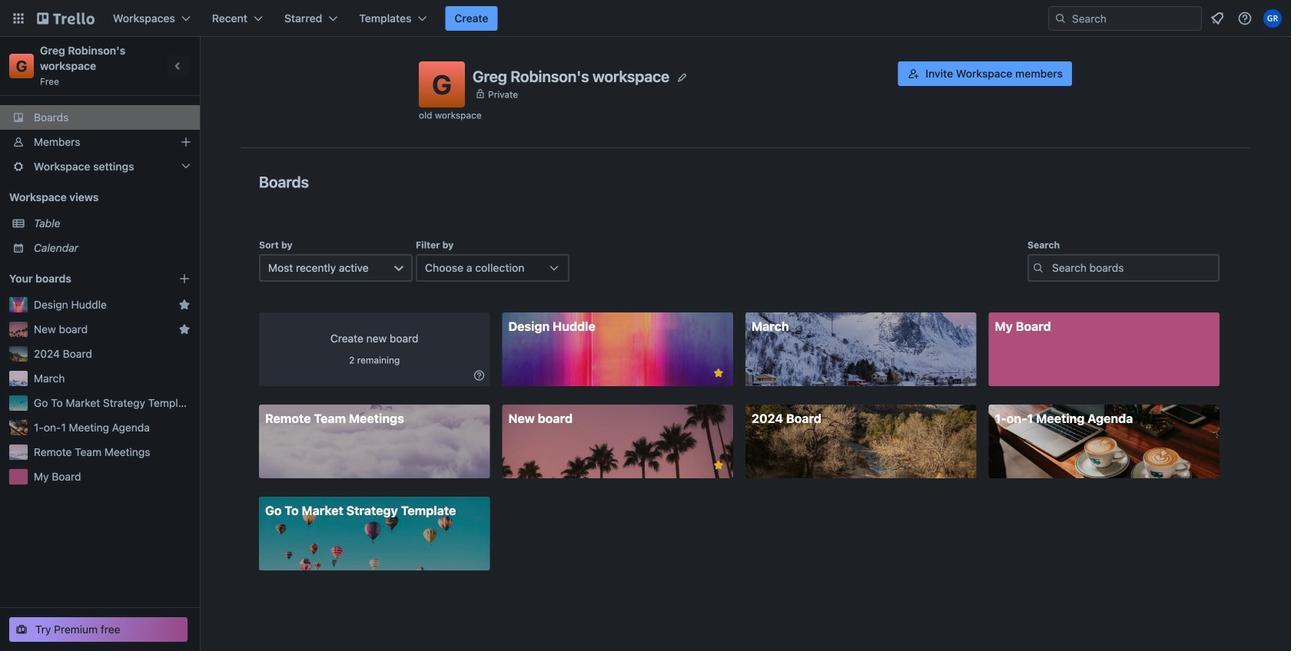 Task type: vqa. For each thing, say whether or not it's contained in the screenshot.
Starred Icon
yes



Task type: locate. For each thing, give the bounding box(es) containing it.
sm image
[[472, 368, 487, 384]]

1 vertical spatial starred icon image
[[178, 324, 191, 336]]

starred icon image
[[178, 299, 191, 311], [178, 324, 191, 336]]

Search field
[[1067, 8, 1201, 29]]

primary element
[[0, 0, 1291, 37]]

back to home image
[[37, 6, 95, 31]]

workspace navigation collapse icon image
[[168, 55, 189, 77]]

0 vertical spatial starred icon image
[[178, 299, 191, 311]]

search image
[[1055, 12, 1067, 25]]

click to unstar this board. it will be removed from your starred list. image
[[712, 367, 726, 380]]

0 notifications image
[[1208, 9, 1227, 28]]

your boards with 8 items element
[[9, 270, 155, 288]]

click to unstar this board. it will be removed from your starred list. image
[[712, 459, 726, 473]]



Task type: describe. For each thing, give the bounding box(es) containing it.
Search boards text field
[[1028, 254, 1220, 282]]

add board image
[[178, 273, 191, 285]]

2 starred icon image from the top
[[178, 324, 191, 336]]

open information menu image
[[1237, 11, 1253, 26]]

1 starred icon image from the top
[[178, 299, 191, 311]]

greg robinson (gregrobinson96) image
[[1264, 9, 1282, 28]]



